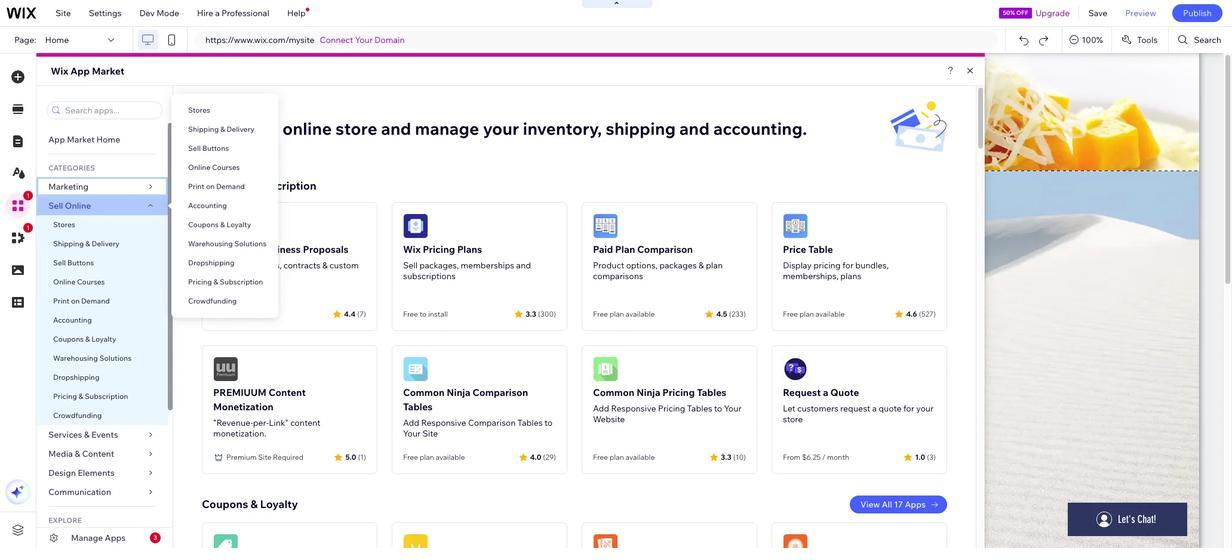 Task type: vqa. For each thing, say whether or not it's contained in the screenshot.
Login
no



Task type: locate. For each thing, give the bounding box(es) containing it.
available down common ninja pricing tables add responsive pricing tables to your website
[[626, 453, 655, 462]]

add down common ninja comparison tables logo
[[403, 418, 419, 429]]

1 vertical spatial online courses link
[[36, 273, 168, 292]]

1 horizontal spatial wix
[[403, 244, 421, 256]]

2 ninja from the left
[[637, 387, 660, 399]]

your
[[355, 35, 373, 45], [724, 404, 742, 415], [403, 429, 421, 440]]

ninja
[[447, 387, 470, 399], [637, 387, 660, 399]]

save button
[[1080, 0, 1117, 26]]

1 vertical spatial market
[[67, 134, 95, 145]]

crowdfunding link down quotes
[[171, 292, 278, 311]]

0 horizontal spatial app
[[48, 134, 65, 145]]

print on demand link
[[171, 177, 278, 197], [36, 292, 168, 311]]

ninja for comparison
[[447, 387, 470, 399]]

1 vertical spatial responsive
[[421, 418, 466, 429]]

content up 'elements'
[[82, 449, 114, 460]]

coupons for shipping & delivery "link" corresponding to right stores link
[[188, 220, 219, 229]]

responsive inside common ninja comparison tables add responsive comparison tables to your site
[[421, 418, 466, 429]]

0 horizontal spatial delivery
[[92, 240, 119, 248]]

0 vertical spatial shipping & delivery
[[188, 125, 254, 134]]

1 vertical spatial loyalty
[[92, 335, 116, 344]]

sell inside sell online link
[[48, 201, 63, 211]]

print on demand for right stores link
[[188, 182, 245, 191]]

free down 'memberships,'
[[783, 310, 798, 319]]

shipping for shipping & delivery "link" related to the bottommost stores link
[[53, 240, 84, 248]]

0 vertical spatial accounting
[[188, 201, 227, 210]]

online courses link
[[171, 158, 278, 177], [36, 273, 168, 292]]

create down prospero:
[[213, 260, 239, 271]]

content up the link"
[[269, 387, 306, 399]]

crowdfunding up '14'
[[188, 297, 237, 306]]

/
[[822, 453, 826, 462]]

1 vertical spatial warehousing
[[53, 354, 98, 363]]

0 horizontal spatial dropshipping
[[53, 373, 99, 382]]

dropshipping link
[[171, 254, 278, 273], [36, 369, 168, 388]]

0 vertical spatial loyalty
[[227, 220, 251, 229]]

store right online
[[336, 118, 377, 139]]

1 vertical spatial print on demand link
[[36, 292, 168, 311]]

connect
[[320, 35, 353, 45]]

pricing & subscription up services & events
[[53, 392, 128, 401]]

search
[[1194, 35, 1221, 45]]

plan for common ninja comparison tables
[[420, 453, 434, 462]]

market up the search apps... field
[[92, 65, 124, 77]]

0 vertical spatial apps
[[905, 500, 926, 511]]

100%
[[1082, 35, 1103, 45]]

preview button
[[1117, 0, 1165, 26]]

warehousing solutions link for "coupons & loyalty" link for accounting 'link' associated with shipping & delivery "link" corresponding to right stores link sell buttons link print on demand link
[[171, 235, 278, 254]]

1 vertical spatial to
[[714, 404, 722, 415]]

2 1 button from the top
[[5, 223, 33, 251]]

0 vertical spatial courses
[[212, 163, 240, 172]]

0 vertical spatial add
[[593, 404, 609, 415]]

loyalty for print on demand link related to sell buttons link corresponding to shipping & delivery "link" related to the bottommost stores link's accounting 'link'
[[92, 335, 116, 344]]

available down common ninja comparison tables add responsive comparison tables to your site
[[436, 453, 465, 462]]

pricing & subscription up day at the left of page
[[188, 278, 263, 287]]

dropshipping link down prospero: business proposals  logo
[[171, 254, 278, 273]]

common down common ninja comparison tables logo
[[403, 387, 445, 399]]

all
[[882, 500, 892, 511]]

0 vertical spatial pricing & subscription link
[[171, 273, 278, 292]]

1 vertical spatial accounting
[[53, 316, 92, 325]]

shipping
[[606, 118, 676, 139]]

1 horizontal spatial common
[[593, 387, 635, 399]]

comparison
[[637, 244, 693, 256], [473, 387, 528, 399], [468, 418, 516, 429]]

manage
[[415, 118, 479, 139]]

for right pricing
[[843, 260, 854, 271]]

0 horizontal spatial and
[[381, 118, 411, 139]]

dropshipping
[[188, 259, 234, 268], [53, 373, 99, 382]]

0 horizontal spatial apps
[[105, 533, 126, 544]]

3.3
[[526, 310, 536, 319], [721, 453, 732, 462]]

0 horizontal spatial print
[[53, 297, 69, 306]]

0 horizontal spatial online courses link
[[36, 273, 168, 292]]

demand for shipping & delivery "link" corresponding to right stores link sell buttons link print on demand link
[[216, 182, 245, 191]]

pricing
[[202, 179, 238, 193], [423, 244, 455, 256], [188, 278, 212, 287], [663, 387, 695, 399], [53, 392, 77, 401], [658, 404, 685, 415]]

design
[[48, 468, 76, 479]]

1 horizontal spatial responsive
[[611, 404, 656, 415]]

wix
[[51, 65, 68, 77], [403, 244, 421, 256]]

home down the search apps... field
[[96, 134, 120, 145]]

to
[[420, 310, 427, 319], [714, 404, 722, 415], [545, 418, 553, 429]]

1 vertical spatial coupons & loyalty
[[53, 335, 116, 344]]

0 vertical spatial stores
[[188, 106, 210, 115]]

1 horizontal spatial your
[[403, 429, 421, 440]]

0 horizontal spatial print on demand
[[53, 297, 110, 306]]

add inside common ninja comparison tables add responsive comparison tables to your site
[[403, 418, 419, 429]]

1 horizontal spatial add
[[593, 404, 609, 415]]

0 horizontal spatial a
[[215, 8, 220, 19]]

accounting for print on demand link related to sell buttons link corresponding to shipping & delivery "link" related to the bottommost stores link's accounting 'link'
[[53, 316, 92, 325]]

1 horizontal spatial your
[[916, 404, 934, 415]]

0 vertical spatial warehousing
[[188, 240, 233, 248]]

1 horizontal spatial sell buttons
[[188, 144, 229, 153]]

0 vertical spatial solutions
[[234, 240, 267, 248]]

content inside media & content link
[[82, 449, 114, 460]]

stores for right stores link
[[188, 106, 210, 115]]

common ninja pricing tables logo image
[[593, 357, 618, 382]]

1 vertical spatial add
[[403, 418, 419, 429]]

plan for price table
[[800, 310, 814, 319]]

for inside request a quote let customers request a quote for your store
[[904, 404, 914, 415]]

0 horizontal spatial store
[[336, 118, 377, 139]]

from $6.25 / month
[[783, 453, 849, 462]]

ninja inside common ninja pricing tables add responsive pricing tables to your website
[[637, 387, 660, 399]]

buttons for shipping & delivery "link" corresponding to right stores link sell buttons link
[[202, 144, 229, 153]]

subscription down an
[[250, 179, 316, 193]]

price table display pricing for bundles, memberships, plans
[[783, 244, 889, 282]]

bulk coupon creator logo image
[[593, 535, 618, 549]]

create left an
[[202, 118, 256, 139]]

(10)
[[733, 453, 746, 462]]

0 vertical spatial site
[[56, 8, 71, 19]]

0 vertical spatial app
[[70, 65, 90, 77]]

print on demand
[[188, 182, 245, 191], [53, 297, 110, 306]]

communication
[[48, 487, 113, 498]]

accounting.
[[713, 118, 807, 139]]

0 horizontal spatial crowdfunding
[[53, 412, 102, 421]]

add inside common ninja pricing tables add responsive pricing tables to your website
[[593, 404, 609, 415]]

free down website
[[593, 453, 608, 462]]

search button
[[1169, 27, 1232, 53]]

1 vertical spatial 3.3
[[721, 453, 732, 462]]

add down "common ninja pricing tables logo"
[[593, 404, 609, 415]]

create
[[202, 118, 256, 139], [213, 260, 239, 271]]

pricing & subscription link up day at the left of page
[[171, 273, 278, 292]]

and right memberships
[[516, 260, 531, 271]]

1 horizontal spatial crowdfunding link
[[171, 292, 278, 311]]

common inside common ninja comparison tables add responsive comparison tables to your site
[[403, 387, 445, 399]]

1 horizontal spatial crowdfunding
[[188, 297, 237, 306]]

dropshipping up quotes
[[188, 259, 234, 268]]

1 horizontal spatial content
[[269, 387, 306, 399]]

prospero: business proposals create proposals, contracts & custom quotes
[[213, 244, 359, 282]]

0 vertical spatial delivery
[[227, 125, 254, 134]]

1
[[26, 192, 30, 200], [26, 225, 30, 232]]

1 vertical spatial wix
[[403, 244, 421, 256]]

online courses link for shipping & delivery "link" corresponding to right stores link sell buttons link
[[171, 158, 278, 177]]

to left install
[[420, 310, 427, 319]]

buttons for sell buttons link corresponding to shipping & delivery "link" related to the bottommost stores link
[[67, 259, 94, 268]]

store down request
[[783, 415, 803, 425]]

app up the search apps... field
[[70, 65, 90, 77]]

apps right manage
[[105, 533, 126, 544]]

1 horizontal spatial site
[[258, 453, 271, 462]]

4.0
[[530, 453, 541, 462]]

1 horizontal spatial loyalty
[[227, 220, 251, 229]]

your inside common ninja pricing tables add responsive pricing tables to your website
[[724, 404, 742, 415]]

content inside premiuum content monetization "revenue-per-link" content monetization.
[[269, 387, 306, 399]]

0 vertical spatial store
[[336, 118, 377, 139]]

a left quote
[[872, 404, 877, 415]]

1 1 from the top
[[26, 192, 30, 200]]

and
[[381, 118, 411, 139], [679, 118, 710, 139], [516, 260, 531, 271]]

accounting
[[188, 201, 227, 210], [53, 316, 92, 325]]

0 vertical spatial sell buttons
[[188, 144, 229, 153]]

app up categories
[[48, 134, 65, 145]]

0 vertical spatial shipping
[[188, 125, 219, 134]]

delivery left an
[[227, 125, 254, 134]]

create inside "prospero: business proposals create proposals, contracts & custom quotes"
[[213, 260, 239, 271]]

0 horizontal spatial stores
[[53, 220, 75, 229]]

1 vertical spatial apps
[[105, 533, 126, 544]]

save
[[1089, 8, 1108, 19]]

free plan available for paid plan comparison
[[593, 310, 655, 319]]

premium site required
[[226, 453, 304, 462]]

shipping & delivery down sell online link
[[53, 240, 119, 248]]

to for common ninja pricing tables
[[714, 404, 722, 415]]

pricing & subscription link for shipping & delivery "link" corresponding to right stores link sell buttons link
[[171, 273, 278, 292]]

stores
[[188, 106, 210, 115], [53, 220, 75, 229]]

to up (29)
[[545, 418, 553, 429]]

warehousing solutions link for print on demand link related to sell buttons link corresponding to shipping & delivery "link" related to the bottommost stores link's accounting 'link' "coupons & loyalty" link
[[36, 349, 168, 369]]

and left manage
[[381, 118, 411, 139]]

print on demand link for shipping & delivery "link" corresponding to right stores link sell buttons link
[[171, 177, 278, 197]]

1 vertical spatial a
[[823, 387, 828, 399]]

subscription up the events
[[85, 392, 128, 401]]

premiuum content monetization "revenue-per-link" content monetization.
[[213, 387, 321, 440]]

1 vertical spatial coupons
[[53, 335, 84, 344]]

request a quote logo image
[[783, 357, 808, 382]]

comparison inside paid plan comparison product options, packages & plan comparisons
[[637, 244, 693, 256]]

stores link
[[171, 101, 278, 120], [36, 216, 168, 235]]

17
[[894, 500, 903, 511]]

to inside common ninja pricing tables add responsive pricing tables to your website
[[714, 404, 722, 415]]

0 vertical spatial print on demand link
[[171, 177, 278, 197]]

month
[[827, 453, 849, 462]]

apps inside "view all 17 apps" link
[[905, 500, 926, 511]]

pricing & subscription up prospero: business proposals  logo
[[202, 179, 316, 193]]

2 vertical spatial your
[[403, 429, 421, 440]]

responsive inside common ninja pricing tables add responsive pricing tables to your website
[[611, 404, 656, 415]]

dropshipping link up services & events link
[[36, 369, 168, 388]]

and inside wix pricing plans sell packages, memberships and subscriptions
[[516, 260, 531, 271]]

"revenue-
[[213, 418, 253, 429]]

paid plan comparison logo image
[[593, 214, 618, 239]]

sell online
[[48, 201, 91, 211]]

ninja inside common ninja comparison tables add responsive comparison tables to your site
[[447, 387, 470, 399]]

1 vertical spatial comparison
[[473, 387, 528, 399]]

pricing & subscription link up services & events link
[[36, 388, 168, 407]]

0 horizontal spatial warehousing solutions link
[[36, 349, 168, 369]]

sell buttons
[[188, 144, 229, 153], [53, 259, 94, 268]]

14
[[213, 310, 221, 319]]

0 horizontal spatial pricing & subscription link
[[36, 388, 168, 407]]

available down 'memberships,'
[[816, 310, 845, 319]]

0 vertical spatial stores link
[[171, 101, 278, 120]]

0 vertical spatial print on demand
[[188, 182, 245, 191]]

1 horizontal spatial stores
[[188, 106, 210, 115]]

available for common ninja pricing tables
[[626, 453, 655, 462]]

50%
[[1003, 9, 1015, 17]]

your inside common ninja comparison tables add responsive comparison tables to your site
[[403, 429, 421, 440]]

delivery down sell online link
[[92, 240, 119, 248]]

accounting for accounting 'link' associated with shipping & delivery "link" corresponding to right stores link sell buttons link print on demand link
[[188, 201, 227, 210]]

loyalty for accounting 'link' associated with shipping & delivery "link" corresponding to right stores link sell buttons link print on demand link
[[227, 220, 251, 229]]

media
[[48, 449, 73, 460]]

warehousing
[[188, 240, 233, 248], [53, 354, 98, 363]]

shipping & delivery link
[[171, 120, 278, 139], [36, 235, 168, 254]]

0 vertical spatial warehousing solutions link
[[171, 235, 278, 254]]

a up customers
[[823, 387, 828, 399]]

and right shipping
[[679, 118, 710, 139]]

shipping & delivery left an
[[188, 125, 254, 134]]

free for price table
[[783, 310, 798, 319]]

3.3 left (300)
[[526, 310, 536, 319]]

common inside common ninja pricing tables add responsive pricing tables to your website
[[593, 387, 635, 399]]

wix inside wix pricing plans sell packages, memberships and subscriptions
[[403, 244, 421, 256]]

online inside sell online create an online store and manage your inventory, shipping and accounting.
[[223, 100, 257, 114]]

dropshipping up services & events
[[53, 373, 99, 382]]

0 horizontal spatial on
[[71, 297, 80, 306]]

0 vertical spatial print
[[188, 182, 204, 191]]

your right quote
[[916, 404, 934, 415]]

table
[[808, 244, 833, 256]]

coupons & loyalty link for print on demand link related to sell buttons link corresponding to shipping & delivery "link" related to the bottommost stores link's accounting 'link'
[[36, 330, 168, 349]]

common down "common ninja pricing tables logo"
[[593, 387, 635, 399]]

sell buttons link for shipping & delivery "link" corresponding to right stores link
[[171, 139, 278, 158]]

1 horizontal spatial pricing & subscription link
[[171, 273, 278, 292]]

to inside common ninja comparison tables add responsive comparison tables to your site
[[545, 418, 553, 429]]

a right "hire"
[[215, 8, 220, 19]]

crowdfunding
[[188, 297, 237, 306], [53, 412, 102, 421]]

1 horizontal spatial home
[[96, 134, 120, 145]]

required
[[273, 453, 304, 462]]

0 horizontal spatial sell buttons
[[53, 259, 94, 268]]

3.3 left (10)
[[721, 453, 732, 462]]

your right manage
[[483, 118, 519, 139]]

for inside price table display pricing for bundles, memberships, plans
[[843, 260, 854, 271]]

crowdfunding link up the events
[[36, 407, 168, 426]]

free right (1)
[[403, 453, 418, 462]]

responsive for comparison
[[421, 418, 466, 429]]

day
[[223, 310, 235, 319]]

1 horizontal spatial store
[[783, 415, 803, 425]]

1 vertical spatial shipping & delivery link
[[36, 235, 168, 254]]

shipping for shipping & delivery "link" corresponding to right stores link
[[188, 125, 219, 134]]

accounting link
[[171, 197, 278, 216], [36, 311, 168, 330]]

to for common ninja comparison tables
[[545, 418, 553, 429]]

online courses
[[188, 163, 240, 172], [53, 278, 105, 287]]

0 vertical spatial coupons & loyalty link
[[171, 216, 278, 235]]

2 horizontal spatial a
[[872, 404, 877, 415]]

market up categories
[[67, 134, 95, 145]]

0 horizontal spatial add
[[403, 418, 419, 429]]

elements
[[78, 468, 115, 479]]

crowdfunding link for sell buttons link corresponding to shipping & delivery "link" related to the bottommost stores link's pricing & subscription link
[[36, 407, 168, 426]]

1 horizontal spatial dropshipping link
[[171, 254, 278, 273]]

1 vertical spatial app
[[48, 134, 65, 145]]

subscription
[[250, 179, 316, 193], [220, 278, 263, 287], [85, 392, 128, 401]]

shipping & delivery for the bottommost stores link
[[53, 240, 119, 248]]

0 vertical spatial online courses link
[[171, 158, 278, 177]]

1 horizontal spatial demand
[[216, 182, 245, 191]]

shipping & delivery link for the bottommost stores link
[[36, 235, 168, 254]]

2 common from the left
[[593, 387, 635, 399]]

a
[[215, 8, 220, 19], [823, 387, 828, 399], [872, 404, 877, 415]]

1 horizontal spatial print on demand
[[188, 182, 245, 191]]

coupons & loyalty link
[[171, 216, 278, 235], [36, 330, 168, 349]]

2 vertical spatial coupons
[[202, 498, 248, 512]]

crowdfunding link
[[171, 292, 278, 311], [36, 407, 168, 426]]

coupons
[[188, 220, 219, 229], [53, 335, 84, 344], [202, 498, 248, 512]]

app market home
[[48, 134, 120, 145]]

for right quote
[[904, 404, 914, 415]]

home up the wix app market
[[45, 35, 69, 45]]

buttons
[[202, 144, 229, 153], [67, 259, 94, 268]]

free left install
[[403, 310, 418, 319]]

crowdfunding up services & events
[[53, 412, 102, 421]]

free down the comparisons
[[593, 310, 608, 319]]

$6.25
[[802, 453, 821, 462]]

subscription down proposals,
[[220, 278, 263, 287]]

marketing link
[[36, 177, 168, 197]]

comparisons
[[593, 271, 643, 282]]

1 vertical spatial your
[[724, 404, 742, 415]]

sell
[[202, 100, 221, 114], [188, 144, 201, 153], [48, 201, 63, 211], [53, 259, 66, 268], [403, 260, 418, 271]]

0 horizontal spatial shipping & delivery
[[53, 240, 119, 248]]

2 1 from the top
[[26, 225, 30, 232]]

1 vertical spatial accounting link
[[36, 311, 168, 330]]

packages,
[[420, 260, 459, 271]]

to up 3.3 (10)
[[714, 404, 722, 415]]

on
[[206, 182, 215, 191], [71, 297, 80, 306]]

coupons & loyalty link for accounting 'link' associated with shipping & delivery "link" corresponding to right stores link sell buttons link print on demand link
[[171, 216, 278, 235]]

1 ninja from the left
[[447, 387, 470, 399]]

apps right 17
[[905, 500, 926, 511]]

accounting link for shipping & delivery "link" corresponding to right stores link sell buttons link print on demand link
[[171, 197, 278, 216]]

1 common from the left
[[403, 387, 445, 399]]

available down the comparisons
[[626, 310, 655, 319]]

0 vertical spatial coupons
[[188, 220, 219, 229]]

1 vertical spatial courses
[[77, 278, 105, 287]]

dropshipping link for sell buttons link corresponding to shipping & delivery "link" related to the bottommost stores link's pricing & subscription link
[[36, 369, 168, 388]]

request a quote let customers request a quote for your store
[[783, 387, 934, 425]]

create inside sell online create an online store and manage your inventory, shipping and accounting.
[[202, 118, 256, 139]]

Search apps... field
[[62, 102, 158, 119]]

1 horizontal spatial delivery
[[227, 125, 254, 134]]

a for professional
[[215, 8, 220, 19]]

app
[[70, 65, 90, 77], [48, 134, 65, 145]]

dev
[[139, 8, 155, 19]]

0 horizontal spatial warehousing
[[53, 354, 98, 363]]

link"
[[269, 418, 289, 429]]

0 vertical spatial wix
[[51, 65, 68, 77]]

1 horizontal spatial sell buttons link
[[171, 139, 278, 158]]

add
[[593, 404, 609, 415], [403, 418, 419, 429]]

pricing & subscription link for sell buttons link corresponding to shipping & delivery "link" related to the bottommost stores link
[[36, 388, 168, 407]]

home
[[45, 35, 69, 45], [96, 134, 120, 145]]

1 horizontal spatial courses
[[212, 163, 240, 172]]

1 for 2nd the 1 button from the top
[[26, 225, 30, 232]]

0 vertical spatial dropshipping
[[188, 259, 234, 268]]



Task type: describe. For each thing, give the bounding box(es) containing it.
wix loyalty program logo image
[[783, 535, 808, 549]]

1 vertical spatial home
[[96, 134, 120, 145]]

premiuum content monetization logo image
[[213, 357, 238, 382]]

common for common ninja pricing tables
[[593, 387, 635, 399]]

view
[[861, 500, 880, 511]]

sell inside wix pricing plans sell packages, memberships and subscriptions
[[403, 260, 418, 271]]

1 vertical spatial stores link
[[36, 216, 168, 235]]

sell buttons link for shipping & delivery "link" related to the bottommost stores link
[[36, 254, 168, 273]]

sell inside sell online create an online store and manage your inventory, shipping and accounting.
[[202, 100, 221, 114]]

responsive for pricing
[[611, 404, 656, 415]]

quotes
[[213, 271, 240, 282]]

(1)
[[358, 453, 366, 462]]

content
[[290, 418, 321, 429]]

0 vertical spatial pricing & subscription
[[202, 179, 316, 193]]

publish
[[1183, 8, 1212, 19]]

1 1 button from the top
[[5, 191, 33, 219]]

custom
[[330, 260, 359, 271]]

app market home link
[[36, 130, 168, 149]]

crowdfunding for crowdfunding link corresponding to shipping & delivery "link" corresponding to right stores link sell buttons link pricing & subscription link
[[188, 297, 237, 306]]

paid
[[593, 244, 613, 256]]

print for shipping & delivery "link" corresponding to right stores link sell buttons link's the online courses link
[[188, 182, 204, 191]]

mode
[[157, 8, 179, 19]]

ninja for pricing
[[637, 387, 660, 399]]

& inside "prospero: business proposals create proposals, contracts & custom quotes"
[[322, 260, 328, 271]]

media & content
[[48, 449, 114, 460]]

0 horizontal spatial your
[[355, 35, 373, 45]]

1 horizontal spatial app
[[70, 65, 90, 77]]

demand for print on demand link related to sell buttons link corresponding to shipping & delivery "link" related to the bottommost stores link
[[81, 297, 110, 306]]

sell buttons for shipping & delivery "link" corresponding to right stores link
[[188, 144, 229, 153]]

free plan available for price table
[[783, 310, 845, 319]]

courses for sell buttons link corresponding to shipping & delivery "link" related to the bottommost stores link
[[77, 278, 105, 287]]

trial
[[252, 310, 264, 319]]

off
[[1017, 9, 1028, 17]]

add for common ninja comparison tables
[[403, 418, 419, 429]]

quote
[[831, 387, 859, 399]]

1 vertical spatial delivery
[[92, 240, 119, 248]]

available for price table
[[816, 310, 845, 319]]

1 vertical spatial warehousing solutions
[[53, 354, 132, 363]]

site inside common ninja comparison tables add responsive comparison tables to your site
[[423, 429, 438, 440]]

plans
[[841, 271, 861, 282]]

preview
[[1126, 8, 1156, 19]]

store inside sell online create an online store and manage your inventory, shipping and accounting.
[[336, 118, 377, 139]]

install
[[428, 310, 448, 319]]

4.4 (7)
[[344, 310, 366, 319]]

premiuum
[[213, 387, 267, 399]]

3.3 (300)
[[526, 310, 556, 319]]

request
[[840, 404, 870, 415]]

proposals,
[[241, 260, 282, 271]]

0 vertical spatial on
[[206, 182, 215, 191]]

5.0 (1)
[[345, 453, 366, 462]]

shipping & delivery for right stores link
[[188, 125, 254, 134]]

2 vertical spatial coupons & loyalty
[[202, 498, 298, 512]]

a for quote
[[823, 387, 828, 399]]

print on demand for the bottommost stores link
[[53, 297, 110, 306]]

4.5 (233)
[[716, 310, 746, 319]]

available for paid plan comparison
[[626, 310, 655, 319]]

common for common ninja comparison tables
[[403, 387, 445, 399]]

inventory,
[[523, 118, 602, 139]]

pricing & subscription for shipping & delivery "link" corresponding to right stores link sell buttons link's the online courses link
[[188, 278, 263, 287]]

(29)
[[543, 453, 556, 462]]

0 horizontal spatial home
[[45, 35, 69, 45]]

warehousing for print on demand link related to sell buttons link corresponding to shipping & delivery "link" related to the bottommost stores link's accounting 'link'
[[53, 354, 98, 363]]

proposals
[[303, 244, 349, 256]]

design elements
[[48, 468, 115, 479]]

free for common ninja comparison tables
[[403, 453, 418, 462]]

print on demand link for sell buttons link corresponding to shipping & delivery "link" related to the bottommost stores link
[[36, 292, 168, 311]]

add for common ninja pricing tables
[[593, 404, 609, 415]]

request
[[783, 387, 821, 399]]

services & events link
[[36, 426, 168, 445]]

crowdfunding link for shipping & delivery "link" corresponding to right stores link sell buttons link pricing & subscription link
[[171, 292, 278, 311]]

(3)
[[927, 453, 936, 462]]

dropshipping link for shipping & delivery "link" corresponding to right stores link sell buttons link pricing & subscription link
[[171, 254, 278, 273]]

2 vertical spatial subscription
[[85, 392, 128, 401]]

comparison for paid plan comparison
[[637, 244, 693, 256]]

price
[[783, 244, 806, 256]]

1 vertical spatial subscription
[[220, 278, 263, 287]]

1 vertical spatial solutions
[[99, 354, 132, 363]]

1 horizontal spatial solutions
[[234, 240, 267, 248]]

0 vertical spatial market
[[92, 65, 124, 77]]

social offers logo image
[[213, 535, 238, 549]]

50% off
[[1003, 9, 1028, 17]]

pricing inside wix pricing plans sell packages, memberships and subscriptions
[[423, 244, 455, 256]]

shipping & delivery link for right stores link
[[171, 120, 278, 139]]

smile: points & rewards logo image
[[403, 535, 428, 549]]

free plan available for common ninja pricing tables
[[593, 453, 655, 462]]

media & content link
[[36, 445, 168, 464]]

(7)
[[357, 310, 366, 319]]

display
[[783, 260, 812, 271]]

1 horizontal spatial warehousing solutions
[[188, 240, 267, 248]]

customers
[[797, 404, 839, 415]]

plan for common ninja pricing tables
[[610, 453, 624, 462]]

store inside request a quote let customers request a quote for your store
[[783, 415, 803, 425]]

free
[[237, 310, 250, 319]]

sell online create an online store and manage your inventory, shipping and accounting.
[[202, 100, 807, 139]]

wix for wix app market
[[51, 65, 68, 77]]

5.0
[[345, 453, 356, 462]]

4.6
[[906, 310, 917, 319]]

0 vertical spatial coupons & loyalty
[[188, 220, 251, 229]]

plan
[[615, 244, 635, 256]]

free plan available for common ninja comparison tables
[[403, 453, 465, 462]]

product
[[593, 260, 624, 271]]

online
[[283, 118, 332, 139]]

4.4
[[344, 310, 356, 319]]

1 for 2nd the 1 button from the bottom of the page
[[26, 192, 30, 200]]

wix app market
[[51, 65, 124, 77]]

contracts
[[284, 260, 320, 271]]

and for memberships
[[516, 260, 531, 271]]

& inside paid plan comparison product options, packages & plan comparisons
[[699, 260, 704, 271]]

online courses link for sell buttons link corresponding to shipping & delivery "link" related to the bottommost stores link
[[36, 273, 168, 292]]

per-
[[253, 418, 269, 429]]

publish button
[[1172, 4, 1223, 22]]

2 horizontal spatial and
[[679, 118, 710, 139]]

sell buttons for shipping & delivery "link" related to the bottommost stores link
[[53, 259, 94, 268]]

0 horizontal spatial to
[[420, 310, 427, 319]]

100% button
[[1063, 27, 1112, 53]]

14 day free trial
[[213, 310, 264, 319]]

comparison for common ninja comparison tables
[[473, 387, 528, 399]]

plan for paid plan comparison
[[610, 310, 624, 319]]

pricing & subscription for the online courses link for sell buttons link corresponding to shipping & delivery "link" related to the bottommost stores link
[[53, 392, 128, 401]]

dev mode
[[139, 8, 179, 19]]

hire
[[197, 8, 213, 19]]

2 vertical spatial loyalty
[[260, 498, 298, 512]]

your inside request a quote let customers request a quote for your store
[[916, 404, 934, 415]]

warehousing for accounting 'link' associated with shipping & delivery "link" corresponding to right stores link sell buttons link print on demand link
[[188, 240, 233, 248]]

tools button
[[1112, 27, 1169, 53]]

settings
[[89, 8, 122, 19]]

your for common ninja comparison tables
[[403, 429, 421, 440]]

monetization
[[213, 401, 274, 413]]

3.3 for common ninja pricing tables
[[721, 453, 732, 462]]

https://www.wix.com/mysite
[[205, 35, 315, 45]]

common ninja comparison tables logo image
[[403, 357, 428, 382]]

price table logo image
[[783, 214, 808, 239]]

online courses for the online courses link for sell buttons link corresponding to shipping & delivery "link" related to the bottommost stores link
[[53, 278, 105, 287]]

4.6 (527)
[[906, 310, 936, 319]]

free for common ninja pricing tables
[[593, 453, 608, 462]]

courses for shipping & delivery "link" corresponding to right stores link sell buttons link
[[212, 163, 240, 172]]

free for wix pricing plans
[[403, 310, 418, 319]]

manage
[[71, 533, 103, 544]]

(527)
[[919, 310, 936, 319]]

3.3 for wix pricing plans
[[526, 310, 536, 319]]

from
[[783, 453, 801, 462]]

coupons for shipping & delivery "link" related to the bottommost stores link
[[53, 335, 84, 344]]

1 vertical spatial on
[[71, 297, 80, 306]]

crowdfunding for crowdfunding link for sell buttons link corresponding to shipping & delivery "link" related to the bottommost stores link's pricing & subscription link
[[53, 412, 102, 421]]

view all 17 apps
[[861, 500, 926, 511]]

and for store
[[381, 118, 411, 139]]

memberships
[[461, 260, 514, 271]]

explore
[[48, 517, 82, 526]]

services & events
[[48, 430, 118, 441]]

stores for the bottommost stores link
[[53, 220, 75, 229]]

print for the online courses link for sell buttons link corresponding to shipping & delivery "link" related to the bottommost stores link
[[53, 297, 69, 306]]

free for paid plan comparison
[[593, 310, 608, 319]]

plan inside paid plan comparison product options, packages & plan comparisons
[[706, 260, 723, 271]]

prospero: business proposals  logo image
[[213, 214, 238, 239]]

an
[[259, 118, 279, 139]]

your for common ninja pricing tables
[[724, 404, 742, 415]]

website
[[593, 415, 625, 425]]

categories
[[48, 164, 95, 173]]

wix for wix pricing plans sell packages, memberships and subscriptions
[[403, 244, 421, 256]]

manage apps
[[71, 533, 126, 544]]

2 vertical spatial comparison
[[468, 418, 516, 429]]

your inside sell online create an online store and manage your inventory, shipping and accounting.
[[483, 118, 519, 139]]

monetization.
[[213, 429, 266, 440]]

1 horizontal spatial stores link
[[171, 101, 278, 120]]

wix pricing plans sell packages, memberships and subscriptions
[[403, 244, 531, 282]]

pricing
[[814, 260, 841, 271]]

design elements link
[[36, 464, 168, 483]]

domain
[[375, 35, 405, 45]]

services
[[48, 430, 82, 441]]

wix pricing plans logo image
[[403, 214, 428, 239]]

available for common ninja comparison tables
[[436, 453, 465, 462]]

options,
[[626, 260, 658, 271]]

online courses for shipping & delivery "link" corresponding to right stores link sell buttons link's the online courses link
[[188, 163, 240, 172]]

(300)
[[538, 310, 556, 319]]

accounting link for print on demand link related to sell buttons link corresponding to shipping & delivery "link" related to the bottommost stores link
[[36, 311, 168, 330]]

paid plan comparison product options, packages & plan comparisons
[[593, 244, 723, 282]]

0 vertical spatial subscription
[[250, 179, 316, 193]]



